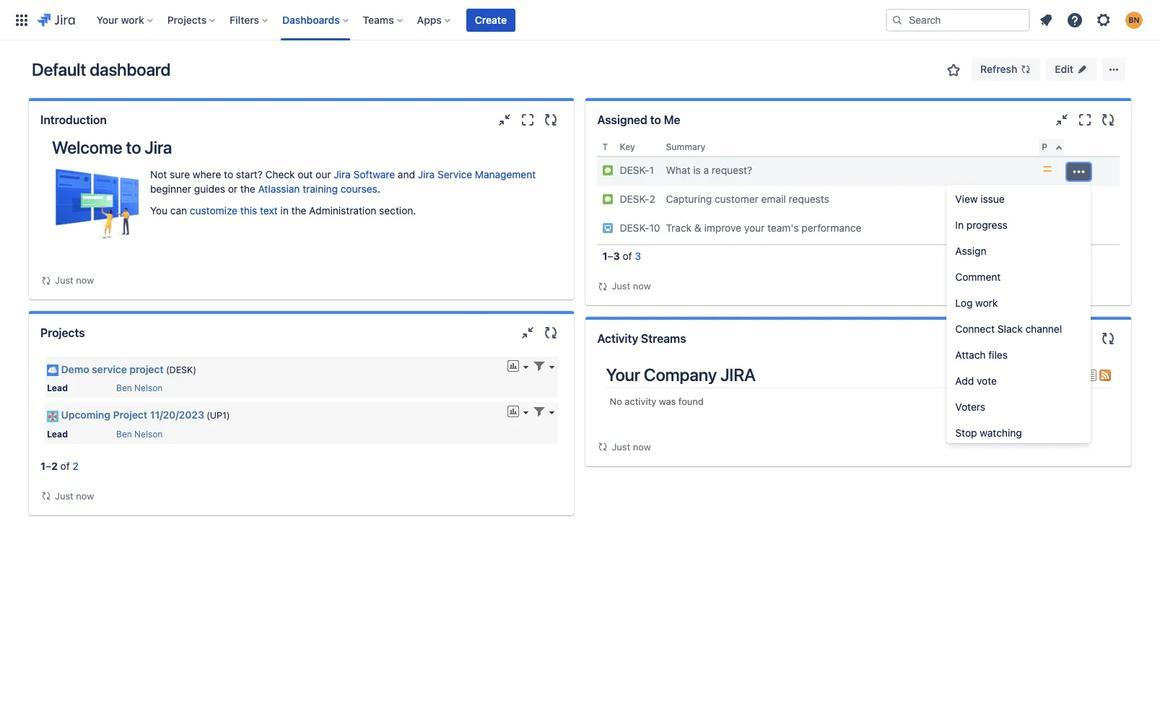 Task type: locate. For each thing, give the bounding box(es) containing it.
2 horizontal spatial jira
[[418, 168, 435, 181]]

medium image
[[1042, 163, 1054, 175]]

your up default dashboard
[[97, 13, 118, 26]]

ben nelson link down project
[[116, 383, 163, 394]]

1 left '2' link
[[40, 460, 46, 472]]

1 horizontal spatial 3
[[635, 250, 641, 262]]

ben nelson link
[[116, 383, 163, 394], [116, 429, 163, 440]]

1 nelson from the top
[[134, 383, 163, 394]]

refresh
[[981, 63, 1018, 75]]

desk-1
[[620, 164, 654, 176]]

now inside assigned to me region
[[633, 280, 651, 292]]

now for assigned to me
[[633, 280, 651, 292]]

(up1)
[[207, 410, 230, 421]]

now
[[76, 274, 94, 286], [633, 280, 651, 292], [633, 441, 651, 453], [76, 490, 94, 502]]

0 vertical spatial projects
[[167, 13, 207, 26]]

ben nelson down upcoming project 11/20/2023 (up1)
[[116, 429, 163, 440]]

1 vertical spatial work
[[976, 297, 998, 309]]

stop
[[956, 427, 978, 439]]

to
[[650, 113, 661, 126], [126, 137, 141, 157], [224, 168, 233, 181]]

an arrow curved in a circular way on the button that refreshes the dashboard image for assigned to me
[[598, 281, 609, 292]]

not sure where to start? check out our jira software and jira service management beginner guides or the atlassian training courses .
[[150, 168, 536, 195]]

an arrow curved in a circular way on the button that refreshes the dashboard image
[[40, 275, 52, 286], [598, 281, 609, 292], [598, 442, 609, 453], [40, 490, 52, 502]]

minimize activity streams image
[[1054, 330, 1071, 347]]

1 vertical spatial nelson
[[134, 429, 163, 440]]

you
[[150, 204, 168, 217]]

service request image down t
[[603, 165, 614, 176]]

introduction region
[[40, 137, 563, 288]]

apps
[[417, 13, 442, 26]]

in progress
[[956, 219, 1008, 231]]

work
[[121, 13, 144, 26], [976, 297, 998, 309]]

0 horizontal spatial 3
[[614, 250, 620, 262]]

just now for assigned to me
[[612, 280, 651, 292]]

2 left '2' link
[[51, 460, 58, 472]]

upcoming project 11/20/2023 link
[[61, 409, 204, 421]]

1 horizontal spatial 2
[[73, 460, 79, 472]]

of inside projects region
[[60, 460, 70, 472]]

ben down project
[[116, 429, 132, 440]]

1 horizontal spatial of
[[623, 250, 632, 262]]

your inside dropdown button
[[97, 13, 118, 26]]

just now
[[55, 274, 94, 286], [612, 280, 651, 292], [612, 441, 651, 453], [55, 490, 94, 502]]

desk- right it help image
[[620, 222, 650, 234]]

2 horizontal spatial 2
[[650, 193, 656, 205]]

– left 3 link
[[608, 250, 614, 262]]

0 vertical spatial service request image
[[603, 165, 614, 176]]

3 left 3 link
[[614, 250, 620, 262]]

appswitcher icon image
[[13, 11, 30, 29]]

minimize projects image
[[520, 324, 537, 342]]

0 horizontal spatial work
[[121, 13, 144, 26]]

atlassian training courses link
[[258, 183, 378, 195]]

jira image
[[38, 11, 75, 29], [38, 11, 75, 29]]

– left '2' link
[[46, 460, 51, 472]]

jira service management link
[[418, 168, 536, 181]]

maximize introduction image
[[520, 111, 537, 129]]

log work link
[[947, 292, 1092, 315]]

p
[[1042, 142, 1048, 152]]

1 horizontal spatial to
[[224, 168, 233, 181]]

of left 3 link
[[623, 250, 632, 262]]

an arrow curved in a circular way on the button that refreshes the dashboard image inside "activity streams" 'region'
[[598, 442, 609, 453]]

refresh assigned to me image
[[1100, 111, 1117, 129]]

0 vertical spatial your
[[97, 13, 118, 26]]

service request image
[[603, 165, 614, 176], [603, 194, 614, 205]]

found
[[679, 396, 704, 408]]

work inside dropdown button
[[121, 13, 144, 26]]

nelson down upcoming project 11/20/2023 (up1)
[[134, 429, 163, 440]]

2 down 'upcoming'
[[73, 460, 79, 472]]

(desk)
[[166, 365, 196, 376]]

requests
[[789, 193, 830, 205]]

summary
[[666, 142, 706, 152]]

projects inside projects popup button
[[167, 13, 207, 26]]

0 horizontal spatial to
[[126, 137, 141, 157]]

an arrow curved in a circular way on the button that refreshes the dashboard image for introduction
[[40, 275, 52, 286]]

–
[[608, 250, 614, 262], [46, 460, 51, 472]]

1 service request image from the top
[[603, 165, 614, 176]]

team's
[[768, 222, 799, 234]]

1 vertical spatial ben
[[116, 429, 132, 440]]

start?
[[236, 168, 263, 181]]

1 vertical spatial desk-
[[620, 193, 650, 205]]

work up dashboard
[[121, 13, 144, 26]]

– inside projects region
[[46, 460, 51, 472]]

create button
[[466, 8, 516, 31]]

2 desk- from the top
[[620, 193, 650, 205]]

just now inside "activity streams" 'region'
[[612, 441, 651, 453]]

1 for 2
[[40, 460, 46, 472]]

0 horizontal spatial jira
[[145, 137, 172, 157]]

1 horizontal spatial –
[[608, 250, 614, 262]]

1 horizontal spatial work
[[976, 297, 998, 309]]

welcome
[[52, 137, 122, 157]]

our
[[316, 168, 331, 181]]

1 – 2 of 2
[[40, 460, 79, 472]]

now inside projects region
[[76, 490, 94, 502]]

3 down desk-10 link
[[635, 250, 641, 262]]

1 ben from the top
[[116, 383, 132, 394]]

2 nelson from the top
[[134, 429, 163, 440]]

capturing customer email requests
[[666, 193, 830, 205]]

jira right our
[[334, 168, 351, 181]]

your for your work
[[97, 13, 118, 26]]

customize
[[190, 204, 238, 217]]

– for 3
[[608, 250, 614, 262]]

jira up not
[[145, 137, 172, 157]]

1 left what
[[650, 164, 654, 176]]

refresh image
[[1021, 64, 1032, 75]]

2 vertical spatial desk-
[[620, 222, 650, 234]]

to up or
[[224, 168, 233, 181]]

your
[[97, 13, 118, 26], [606, 365, 640, 385]]

an arrow curved in a circular way on the button that refreshes the dashboard image inside assigned to me region
[[598, 281, 609, 292]]

2 ben nelson link from the top
[[116, 429, 163, 440]]

1 vertical spatial ben nelson link
[[116, 429, 163, 440]]

1 vertical spatial projects
[[40, 326, 85, 339]]

1 vertical spatial ben nelson
[[116, 429, 163, 440]]

your up "no"
[[606, 365, 640, 385]]

2 horizontal spatial 1
[[650, 164, 654, 176]]

to right the welcome
[[126, 137, 141, 157]]

jira right and
[[418, 168, 435, 181]]

request?
[[712, 164, 753, 176]]

of for 3
[[623, 250, 632, 262]]

0 horizontal spatial –
[[46, 460, 51, 472]]

1 horizontal spatial the
[[291, 204, 307, 217]]

1 lead from the top
[[47, 383, 68, 394]]

lead up "1 – 2 of 2"
[[47, 429, 68, 440]]

lead down demo
[[47, 383, 68, 394]]

ben down demo service project (desk)
[[116, 383, 132, 394]]

now for projects
[[76, 490, 94, 502]]

just for introduction
[[55, 274, 73, 286]]

nelson for project
[[134, 383, 163, 394]]

0 horizontal spatial of
[[60, 460, 70, 472]]

desk- down desk-1 link in the right top of the page
[[620, 193, 650, 205]]

default dashboard
[[32, 59, 171, 79]]

to left me
[[650, 113, 661, 126]]

just for assigned to me
[[612, 280, 631, 292]]

assign
[[956, 245, 987, 257]]

projects up demo
[[40, 326, 85, 339]]

banner containing your work
[[0, 0, 1161, 40]]

1 vertical spatial service request image
[[603, 194, 614, 205]]

assign link
[[947, 240, 1092, 263]]

upcoming project 11/20/2023 (up1)
[[61, 409, 230, 421]]

an arrow curved in a circular way on the button that refreshes the dashboard image inside projects region
[[40, 490, 52, 502]]

assigned to me region
[[598, 139, 1120, 294]]

of
[[623, 250, 632, 262], [60, 460, 70, 472]]

now inside "activity streams" 'region'
[[633, 441, 651, 453]]

stop watching
[[956, 427, 1023, 439]]

what is a request?
[[666, 164, 753, 176]]

now inside 'introduction' region
[[76, 274, 94, 286]]

0 horizontal spatial projects
[[40, 326, 85, 339]]

0 vertical spatial the
[[240, 183, 256, 195]]

0 vertical spatial desk-
[[620, 164, 650, 176]]

service
[[92, 363, 127, 376]]

2 vertical spatial 1
[[40, 460, 46, 472]]

2
[[650, 193, 656, 205], [51, 460, 58, 472], [73, 460, 79, 472]]

0 vertical spatial –
[[608, 250, 614, 262]]

your inside "activity streams" 'region'
[[606, 365, 640, 385]]

&
[[695, 222, 702, 234]]

Search field
[[886, 8, 1031, 31]]

of inside assigned to me region
[[623, 250, 632, 262]]

0 vertical spatial of
[[623, 250, 632, 262]]

jira
[[145, 137, 172, 157], [334, 168, 351, 181], [418, 168, 435, 181]]

0 vertical spatial ben nelson link
[[116, 383, 163, 394]]

just now inside projects region
[[55, 490, 94, 502]]

1 vertical spatial of
[[60, 460, 70, 472]]

1 vertical spatial the
[[291, 204, 307, 217]]

capturing
[[666, 193, 712, 205]]

primary element
[[9, 0, 886, 40]]

just inside "activity streams" 'region'
[[612, 441, 631, 453]]

edit icon image
[[1077, 64, 1088, 75]]

2 ben nelson from the top
[[116, 429, 163, 440]]

1 ben nelson from the top
[[116, 383, 163, 394]]

ben for service
[[116, 383, 132, 394]]

0 horizontal spatial the
[[240, 183, 256, 195]]

the right in
[[291, 204, 307, 217]]

view issue link
[[947, 188, 1092, 211]]

0 vertical spatial work
[[121, 13, 144, 26]]

teams
[[363, 13, 394, 26]]

0 horizontal spatial 1
[[40, 460, 46, 472]]

desk-
[[620, 164, 650, 176], [620, 193, 650, 205], [620, 222, 650, 234]]

welcome to jira
[[52, 137, 172, 157]]

1 vertical spatial your
[[606, 365, 640, 385]]

0 vertical spatial to
[[650, 113, 661, 126]]

help image
[[1067, 11, 1084, 29]]

service request image for desk-1
[[603, 165, 614, 176]]

refresh projects image
[[543, 324, 560, 342]]

2 lead from the top
[[47, 429, 68, 440]]

2 vertical spatial to
[[224, 168, 233, 181]]

0 horizontal spatial your
[[97, 13, 118, 26]]

now for activity streams
[[633, 441, 651, 453]]

just now inside assigned to me region
[[612, 280, 651, 292]]

1 horizontal spatial projects
[[167, 13, 207, 26]]

1 vertical spatial –
[[46, 460, 51, 472]]

activity
[[598, 332, 639, 345]]

the down start?
[[240, 183, 256, 195]]

your for your company jira
[[606, 365, 640, 385]]

ben nelson link for project
[[116, 383, 163, 394]]

ben nelson for 11/20/2023
[[116, 429, 163, 440]]

project
[[113, 409, 148, 421]]

of for 2
[[60, 460, 70, 472]]

view
[[956, 193, 978, 205]]

ben
[[116, 383, 132, 394], [116, 429, 132, 440]]

1 vertical spatial 1
[[603, 250, 608, 262]]

it help image
[[603, 222, 614, 234]]

desk-10 track & improve your team's performance
[[620, 222, 862, 234]]

3 desk- from the top
[[620, 222, 650, 234]]

1 desk- from the top
[[620, 164, 650, 176]]

no
[[610, 396, 622, 408]]

1 horizontal spatial 1
[[603, 250, 608, 262]]

attach files
[[956, 349, 1008, 361]]

projects region
[[40, 352, 563, 504]]

ben nelson down project
[[116, 383, 163, 394]]

minimize assigned to me image
[[1054, 111, 1071, 129]]

just now inside 'introduction' region
[[55, 274, 94, 286]]

2 3 from the left
[[635, 250, 641, 262]]

2 horizontal spatial to
[[650, 113, 661, 126]]

– inside assigned to me region
[[608, 250, 614, 262]]

section.
[[379, 204, 416, 217]]

.
[[378, 183, 381, 195]]

0 vertical spatial nelson
[[134, 383, 163, 394]]

work right log
[[976, 297, 998, 309]]

banner
[[0, 0, 1161, 40]]

voters
[[956, 401, 986, 413]]

0 vertical spatial ben nelson
[[116, 383, 163, 394]]

nelson down project
[[134, 383, 163, 394]]

2 ben from the top
[[116, 429, 132, 440]]

1 vertical spatial lead
[[47, 429, 68, 440]]

just inside assigned to me region
[[612, 280, 631, 292]]

key
[[620, 142, 635, 152]]

just for projects
[[55, 490, 73, 502]]

dashboard
[[90, 59, 171, 79]]

nelson for 11/20/2023
[[134, 429, 163, 440]]

software
[[354, 168, 395, 181]]

edit
[[1055, 63, 1074, 75]]

just inside 'introduction' region
[[55, 274, 73, 286]]

1 ben nelson link from the top
[[116, 383, 163, 394]]

1 down it help image
[[603, 250, 608, 262]]

1 inside projects region
[[40, 460, 46, 472]]

desk-10 link
[[620, 222, 661, 234]]

1 horizontal spatial your
[[606, 365, 640, 385]]

desk- down 'key'
[[620, 164, 650, 176]]

just inside projects region
[[55, 490, 73, 502]]

2 up 10
[[650, 193, 656, 205]]

1 vertical spatial to
[[126, 137, 141, 157]]

0 vertical spatial ben
[[116, 383, 132, 394]]

projects left "filters"
[[167, 13, 207, 26]]

out
[[298, 168, 313, 181]]

apps button
[[413, 8, 456, 31]]

improve
[[705, 222, 742, 234]]

0 vertical spatial lead
[[47, 383, 68, 394]]

desk- for desk-2
[[620, 193, 650, 205]]

service request image up it help image
[[603, 194, 614, 205]]

of left '2' link
[[60, 460, 70, 472]]

add vote
[[956, 375, 997, 387]]

service request image for desk-2
[[603, 194, 614, 205]]

an arrow curved in a circular way on the button that refreshes the dashboard image inside 'introduction' region
[[40, 275, 52, 286]]

ben nelson link down upcoming project 11/20/2023 (up1)
[[116, 429, 163, 440]]

minimize introduction image
[[497, 111, 514, 129]]

2 service request image from the top
[[603, 194, 614, 205]]

ben nelson
[[116, 383, 163, 394], [116, 429, 163, 440]]



Task type: describe. For each thing, give the bounding box(es) containing it.
refresh introduction image
[[543, 111, 560, 129]]

work for log work
[[976, 297, 998, 309]]

now for introduction
[[76, 274, 94, 286]]

where
[[193, 168, 221, 181]]

1 for 3
[[603, 250, 608, 262]]

to for me
[[650, 113, 661, 126]]

1 3 from the left
[[614, 250, 620, 262]]

assigned to me
[[598, 113, 681, 126]]

teams button
[[359, 8, 409, 31]]

refresh activity streams image
[[1100, 330, 1117, 347]]

your work button
[[92, 8, 159, 31]]

star default dashboard image
[[946, 61, 963, 79]]

work for your work
[[121, 13, 144, 26]]

11/20/2023
[[150, 409, 204, 421]]

ben for project
[[116, 429, 132, 440]]

maximize assigned to me image
[[1077, 111, 1094, 129]]

your
[[745, 222, 765, 234]]

t
[[603, 142, 608, 152]]

your profile and settings image
[[1126, 11, 1143, 29]]

ben nelson link for 11/20/2023
[[116, 429, 163, 440]]

in progress link
[[947, 214, 1092, 237]]

track
[[666, 222, 692, 234]]

just now for introduction
[[55, 274, 94, 286]]

company
[[644, 365, 717, 385]]

just for activity streams
[[612, 441, 631, 453]]

filters button
[[225, 8, 274, 31]]

upcoming
[[61, 409, 110, 421]]

settings image
[[1096, 11, 1113, 29]]

channel
[[1026, 323, 1063, 335]]

or
[[228, 183, 238, 195]]

assigned
[[598, 113, 648, 126]]

2 inside assigned to me region
[[650, 193, 656, 205]]

a
[[704, 164, 709, 176]]

jira software link
[[334, 168, 395, 181]]

default
[[32, 59, 86, 79]]

this
[[240, 204, 257, 217]]

can
[[170, 204, 187, 217]]

what
[[666, 164, 691, 176]]

project
[[130, 363, 164, 376]]

10
[[650, 222, 661, 234]]

view issue
[[956, 193, 1005, 205]]

an arrow curved in a circular way on the button that refreshes the dashboard image for activity streams
[[598, 442, 609, 453]]

add
[[956, 375, 975, 387]]

desk-2
[[620, 193, 656, 205]]

slack
[[998, 323, 1023, 335]]

lead for demo service project
[[47, 383, 68, 394]]

an arrow curved in a circular way on the button that refreshes the dashboard image for projects
[[40, 490, 52, 502]]

attach
[[956, 349, 986, 361]]

3 link
[[635, 250, 641, 262]]

0 vertical spatial 1
[[650, 164, 654, 176]]

desk- for desk-1
[[620, 164, 650, 176]]

– for 2
[[46, 460, 51, 472]]

search image
[[892, 14, 904, 26]]

courses
[[341, 183, 378, 195]]

just now for activity streams
[[612, 441, 651, 453]]

attach files link
[[947, 344, 1092, 367]]

service
[[438, 168, 472, 181]]

to inside not sure where to start? check out our jira software and jira service management beginner guides or the atlassian training courses .
[[224, 168, 233, 181]]

demo service project (desk)
[[61, 363, 196, 376]]

beginner
[[150, 183, 191, 195]]

activity
[[625, 396, 657, 408]]

projects button
[[163, 8, 221, 31]]

desk-1 link
[[620, 164, 654, 176]]

connect slack channel link
[[947, 318, 1092, 341]]

what is a request? link
[[666, 164, 753, 176]]

files
[[989, 349, 1008, 361]]

administration
[[309, 204, 377, 217]]

notifications image
[[1038, 11, 1055, 29]]

activity streams
[[598, 332, 687, 345]]

not
[[150, 168, 167, 181]]

customize this text link
[[190, 204, 278, 217]]

just now for projects
[[55, 490, 94, 502]]

streams
[[641, 332, 687, 345]]

text
[[260, 204, 278, 217]]

to for jira
[[126, 137, 141, 157]]

capturing customer email requests link
[[666, 193, 830, 205]]

connect slack channel
[[956, 323, 1063, 335]]

no activity was found
[[610, 396, 704, 408]]

voters link
[[947, 396, 1092, 419]]

your work
[[97, 13, 144, 26]]

maximize activity streams image
[[1077, 330, 1094, 347]]

was
[[659, 396, 676, 408]]

me
[[664, 113, 681, 126]]

is
[[694, 164, 701, 176]]

demo
[[61, 363, 89, 376]]

performance
[[802, 222, 862, 234]]

demo service project link
[[61, 363, 164, 376]]

customer
[[715, 193, 759, 205]]

1 – 3 of 3
[[603, 250, 641, 262]]

more dashboard actions image
[[1106, 61, 1123, 78]]

0 horizontal spatial 2
[[51, 460, 58, 472]]

refresh button
[[972, 58, 1041, 81]]

ben nelson for project
[[116, 383, 163, 394]]

vote
[[977, 375, 997, 387]]

issue
[[981, 193, 1005, 205]]

watching
[[980, 427, 1023, 439]]

filters
[[230, 13, 259, 26]]

comment
[[956, 271, 1001, 283]]

training
[[303, 183, 338, 195]]

2 link
[[73, 460, 79, 472]]

guides
[[194, 183, 225, 195]]

activity streams region
[[598, 358, 1120, 455]]

log
[[956, 297, 973, 309]]

desk-2 link
[[620, 193, 656, 205]]

lead for upcoming project 11/20/2023
[[47, 429, 68, 440]]

dashboards
[[282, 13, 340, 26]]

the inside not sure where to start? check out our jira software and jira service management beginner guides or the atlassian training courses .
[[240, 183, 256, 195]]

your company jira
[[606, 365, 756, 385]]

1 horizontal spatial jira
[[334, 168, 351, 181]]

dashboards button
[[278, 8, 354, 31]]

check
[[265, 168, 295, 181]]

management
[[475, 168, 536, 181]]



Task type: vqa. For each thing, say whether or not it's contained in the screenshot.
the Context fields
no



